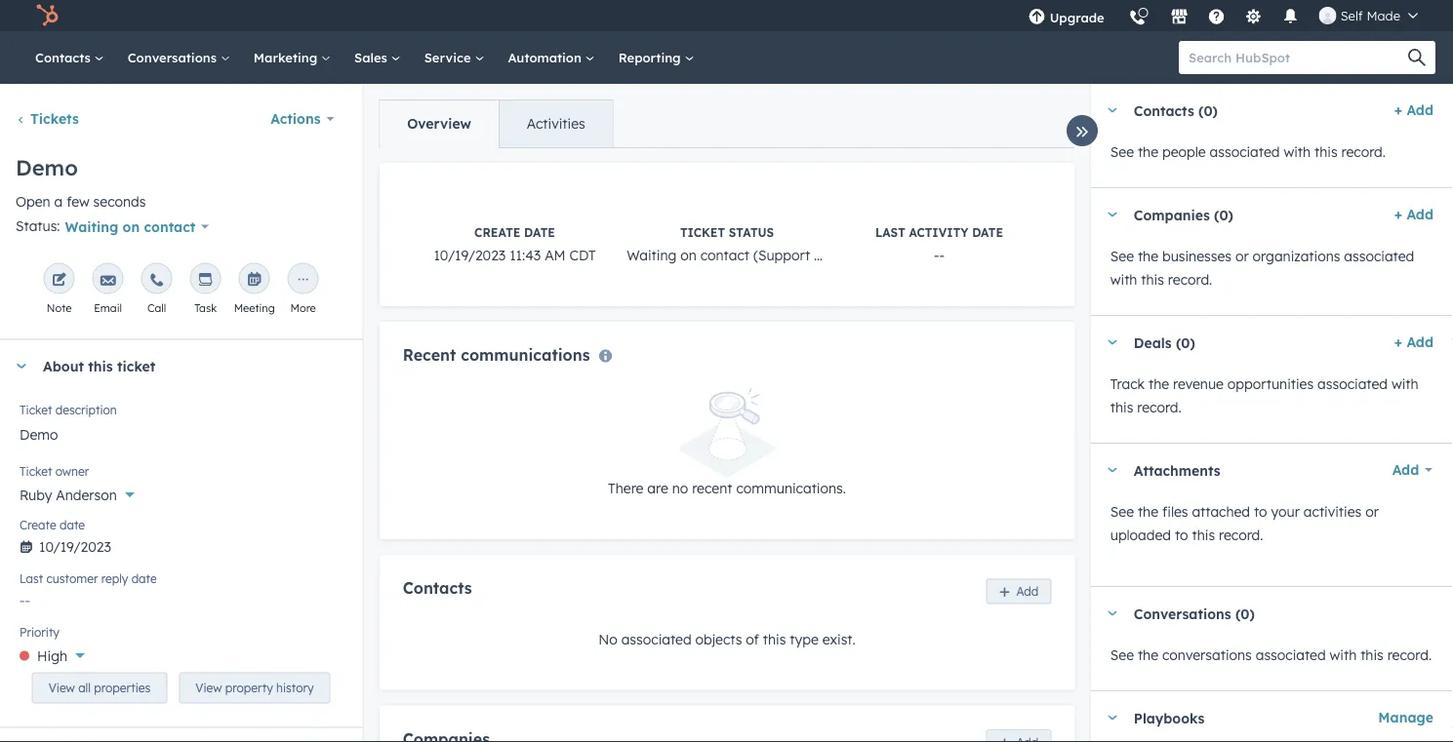 Task type: describe. For each thing, give the bounding box(es) containing it.
reply
[[101, 572, 128, 586]]

see the conversations associated with this record.
[[1111, 647, 1432, 664]]

associated down 'conversations (0)' dropdown button
[[1256, 647, 1326, 664]]

caret image for deals
[[1107, 340, 1118, 345]]

create for create date 10/19/2023 11:43 am cdt
[[474, 225, 520, 240]]

your
[[1271, 504, 1300, 521]]

waiting on contact
[[65, 218, 196, 235]]

anderson
[[56, 486, 117, 503]]

conversations link
[[116, 31, 242, 84]]

sales
[[354, 49, 391, 65]]

view property history link
[[179, 673, 330, 704]]

+ add button for track the revenue opportunities associated with this record.
[[1395, 331, 1434, 354]]

10/19/2023
[[433, 247, 505, 264]]

waiting on contact button
[[60, 214, 222, 239]]

record. inside track the revenue opportunities associated with this record.
[[1137, 399, 1182, 416]]

the for conversations
[[1138, 647, 1159, 664]]

upgrade
[[1050, 9, 1105, 25]]

(support
[[753, 247, 810, 264]]

files
[[1162, 504, 1188, 521]]

Search HubSpot search field
[[1179, 41, 1418, 74]]

there are no recent communications.
[[608, 480, 846, 497]]

1 - from the left
[[934, 247, 939, 264]]

add for track the revenue opportunities associated with this record.
[[1407, 334, 1434, 351]]

caret image for about
[[16, 364, 27, 369]]

contacts (0)
[[1134, 102, 1218, 119]]

associated inside track the revenue opportunities associated with this record.
[[1318, 376, 1388, 393]]

caret image inside playbooks dropdown button
[[1107, 716, 1118, 721]]

high
[[37, 647, 67, 665]]

associated right no
[[621, 631, 691, 648]]

view for view property history
[[196, 681, 222, 696]]

activities
[[1304, 504, 1362, 521]]

Create date text field
[[20, 529, 343, 561]]

contacts link
[[23, 31, 116, 84]]

email image
[[100, 273, 116, 288]]

contacts for contacts (0)
[[1134, 102, 1194, 119]]

am
[[544, 247, 565, 264]]

exist.
[[822, 631, 855, 648]]

revenue
[[1173, 376, 1224, 393]]

see the people associated with this record.
[[1111, 143, 1386, 161]]

uploaded
[[1111, 527, 1171, 544]]

hubspot image
[[35, 4, 59, 27]]

attached
[[1192, 504, 1250, 521]]

reporting
[[619, 49, 685, 65]]

ticket status waiting on contact (support pipeline) last activity date --
[[626, 225, 1003, 264]]

caret image for contacts
[[1107, 108, 1118, 113]]

add inside add button
[[1016, 585, 1038, 599]]

create for create date
[[20, 518, 56, 533]]

seconds
[[93, 193, 146, 210]]

ticket description
[[20, 403, 117, 418]]

playbooks
[[1134, 710, 1205, 727]]

reporting link
[[607, 31, 706, 84]]

waiting inside popup button
[[65, 218, 118, 235]]

this inside track the revenue opportunities associated with this record.
[[1111, 399, 1134, 416]]

status:
[[16, 218, 60, 235]]

view all properties link
[[32, 673, 167, 704]]

the for businesses
[[1138, 248, 1159, 265]]

a
[[54, 193, 63, 210]]

associated down contacts (0) dropdown button
[[1210, 143, 1280, 161]]

people
[[1162, 143, 1206, 161]]

+ for see the people associated with this record.
[[1395, 102, 1403, 119]]

with down contacts (0) dropdown button
[[1284, 143, 1311, 161]]

call image
[[149, 273, 165, 288]]

objects
[[695, 631, 742, 648]]

2 vertical spatial contacts
[[402, 579, 472, 598]]

owner
[[55, 464, 89, 479]]

conversations for conversations
[[128, 49, 220, 65]]

contacts for contacts link
[[35, 49, 94, 65]]

service
[[424, 49, 475, 65]]

activity
[[909, 225, 968, 240]]

communications
[[460, 346, 590, 365]]

Ticket description text field
[[20, 414, 343, 453]]

menu containing self made
[[1017, 0, 1430, 39]]

automation link
[[496, 31, 607, 84]]

demo
[[16, 154, 78, 181]]

deals
[[1134, 334, 1172, 351]]

cdt
[[569, 247, 596, 264]]

on inside popup button
[[123, 218, 140, 235]]

deals (0) button
[[1091, 316, 1387, 369]]

self
[[1341, 7, 1363, 23]]

of
[[746, 631, 759, 648]]

overview link
[[380, 101, 499, 147]]

about this ticket button
[[0, 340, 343, 393]]

+ for see the businesses or organizations associated with this record.
[[1395, 206, 1403, 223]]

companies (0) button
[[1091, 188, 1387, 241]]

add for see the people associated with this record.
[[1407, 102, 1434, 119]]

high button
[[20, 637, 343, 669]]

(0) for conversations (0)
[[1236, 605, 1255, 622]]

add for see the businesses or organizations associated with this record.
[[1407, 206, 1434, 223]]

task
[[194, 301, 217, 315]]

+ add button for see the people associated with this record.
[[1395, 99, 1434, 122]]

calling icon image
[[1129, 10, 1147, 27]]

help image
[[1208, 9, 1226, 26]]

priority
[[20, 626, 60, 640]]

service link
[[413, 31, 496, 84]]

conversations (0) button
[[1091, 588, 1434, 640]]

are
[[647, 480, 668, 497]]

Last customer reply date text field
[[20, 583, 343, 614]]

+ for track the revenue opportunities associated with this record.
[[1395, 334, 1403, 351]]

with down 'conversations (0)' dropdown button
[[1330, 647, 1357, 664]]

history
[[276, 681, 314, 696]]

all
[[78, 681, 91, 696]]

see for see the files attached to your activities or uploaded to this record.
[[1111, 504, 1134, 521]]

view all properties
[[48, 681, 151, 696]]

(0) for contacts (0)
[[1199, 102, 1218, 119]]

properties
[[94, 681, 151, 696]]

with inside see the businesses or organizations associated with this record.
[[1111, 271, 1138, 288]]

11:43
[[509, 247, 541, 264]]

few
[[67, 193, 90, 210]]

see the businesses or organizations associated with this record.
[[1111, 248, 1415, 288]]

date right reply
[[131, 572, 157, 586]]

self made button
[[1308, 0, 1430, 31]]

task image
[[198, 273, 213, 288]]

manage link
[[1379, 707, 1434, 730]]

this inside dropdown button
[[88, 358, 113, 375]]

or inside see the businesses or organizations associated with this record.
[[1236, 248, 1249, 265]]

companies
[[1134, 206, 1210, 223]]

about this ticket
[[43, 358, 155, 375]]



Task type: locate. For each thing, give the bounding box(es) containing it.
record. inside see the businesses or organizations associated with this record.
[[1168, 271, 1213, 288]]

note
[[47, 301, 72, 315]]

4 see from the top
[[1111, 647, 1134, 664]]

0 vertical spatial + add button
[[1395, 99, 1434, 122]]

caret image left deals
[[1107, 340, 1118, 345]]

on inside ticket status waiting on contact (support pipeline) last activity date --
[[680, 247, 696, 264]]

with inside track the revenue opportunities associated with this record.
[[1392, 376, 1419, 393]]

email
[[94, 301, 122, 315]]

view left property
[[196, 681, 222, 696]]

opportunities
[[1228, 376, 1314, 393]]

overview
[[407, 115, 471, 132]]

0 vertical spatial caret image
[[1107, 212, 1118, 217]]

track
[[1111, 376, 1145, 393]]

see inside see the businesses or organizations associated with this record.
[[1111, 248, 1134, 265]]

the for files
[[1138, 504, 1159, 521]]

ticket inside ticket status waiting on contact (support pipeline) last activity date --
[[680, 225, 725, 240]]

meeting
[[234, 301, 275, 315]]

caret image inside contacts (0) dropdown button
[[1107, 108, 1118, 113]]

(0) up see the conversations associated with this record.
[[1236, 605, 1255, 622]]

or
[[1236, 248, 1249, 265], [1366, 504, 1379, 521]]

the left conversations on the bottom right
[[1138, 647, 1159, 664]]

3 + from the top
[[1395, 334, 1403, 351]]

ruby anderson image
[[1319, 7, 1337, 24]]

0 horizontal spatial view
[[48, 681, 75, 696]]

with
[[1284, 143, 1311, 161], [1111, 271, 1138, 288], [1392, 376, 1419, 393], [1330, 647, 1357, 664]]

1 + add button from the top
[[1395, 99, 1434, 122]]

1 vertical spatial conversations
[[1134, 605, 1231, 622]]

on down seconds
[[123, 218, 140, 235]]

the inside track the revenue opportunities associated with this record.
[[1149, 376, 1169, 393]]

organizations
[[1253, 248, 1341, 265]]

caret image left companies
[[1107, 212, 1118, 217]]

0 vertical spatial conversations
[[128, 49, 220, 65]]

contact up call icon
[[144, 218, 196, 235]]

this down contacts (0) dropdown button
[[1315, 143, 1338, 161]]

caret image left playbooks
[[1107, 716, 1118, 721]]

ticket left "description"
[[20, 403, 52, 418]]

1 horizontal spatial create
[[474, 225, 520, 240]]

waiting inside ticket status waiting on contact (support pipeline) last activity date --
[[626, 247, 676, 264]]

date up 11:43
[[524, 225, 555, 240]]

businesses
[[1162, 248, 1232, 265]]

communications.
[[736, 480, 846, 497]]

1 vertical spatial contacts
[[1134, 102, 1194, 119]]

help button
[[1200, 0, 1233, 31]]

note image
[[51, 273, 67, 288]]

0 horizontal spatial to
[[1175, 527, 1188, 544]]

caret image left contacts (0)
[[1107, 108, 1118, 113]]

the up uploaded
[[1138, 504, 1159, 521]]

create
[[474, 225, 520, 240], [20, 518, 56, 533]]

there
[[608, 480, 643, 497]]

1 + from the top
[[1395, 102, 1403, 119]]

0 horizontal spatial contact
[[144, 218, 196, 235]]

+ add
[[1395, 102, 1434, 119], [1395, 206, 1434, 223], [1395, 334, 1434, 351]]

upgrade image
[[1028, 9, 1046, 26]]

1 vertical spatial to
[[1175, 527, 1188, 544]]

marketplaces button
[[1159, 0, 1200, 31]]

2 see from the top
[[1111, 248, 1134, 265]]

1 horizontal spatial to
[[1254, 504, 1268, 521]]

add inside add popup button
[[1392, 462, 1419, 479]]

caret image
[[1107, 212, 1118, 217], [1107, 612, 1118, 616]]

conversations
[[128, 49, 220, 65], [1134, 605, 1231, 622]]

3 see from the top
[[1111, 504, 1134, 521]]

manage
[[1379, 710, 1434, 727]]

contact down the status
[[700, 247, 749, 264]]

0 vertical spatial create
[[474, 225, 520, 240]]

ticket left the status
[[680, 225, 725, 240]]

this down track
[[1111, 399, 1134, 416]]

1 vertical spatial on
[[680, 247, 696, 264]]

(0) up people
[[1199, 102, 1218, 119]]

recent communications
[[402, 346, 590, 365]]

playbooks button
[[1091, 692, 1371, 743]]

0 vertical spatial + add
[[1395, 102, 1434, 119]]

create date
[[20, 518, 85, 533]]

the for people
[[1138, 143, 1159, 161]]

date right activity
[[972, 225, 1003, 240]]

associated
[[1210, 143, 1280, 161], [1344, 248, 1415, 265], [1318, 376, 1388, 393], [621, 631, 691, 648], [1256, 647, 1326, 664]]

to down files
[[1175, 527, 1188, 544]]

deals (0)
[[1134, 334, 1195, 351]]

ticket for ticket status waiting on contact (support pipeline) last activity date --
[[680, 225, 725, 240]]

1 vertical spatial +
[[1395, 206, 1403, 223]]

create date 10/19/2023 11:43 am cdt
[[433, 225, 596, 264]]

1 horizontal spatial view
[[196, 681, 222, 696]]

(0) up the businesses
[[1214, 206, 1234, 223]]

2 caret image from the top
[[1107, 612, 1118, 616]]

marketing
[[254, 49, 321, 65]]

ruby anderson button
[[20, 476, 343, 508]]

caret image inside 'conversations (0)' dropdown button
[[1107, 612, 1118, 616]]

search image
[[1408, 49, 1426, 66]]

caret image inside attachments dropdown button
[[1107, 468, 1118, 473]]

3 + add button from the top
[[1395, 331, 1434, 354]]

1 vertical spatial last
[[20, 572, 43, 586]]

-
[[934, 247, 939, 264], [939, 247, 944, 264]]

view left all
[[48, 681, 75, 696]]

view for view all properties
[[48, 681, 75, 696]]

about
[[43, 358, 84, 375]]

1 see from the top
[[1111, 143, 1134, 161]]

0 vertical spatial on
[[123, 218, 140, 235]]

1 vertical spatial caret image
[[1107, 612, 1118, 616]]

associated right "organizations"
[[1344, 248, 1415, 265]]

2 vertical spatial ticket
[[20, 464, 52, 479]]

0 vertical spatial contacts
[[35, 49, 94, 65]]

the inside see the businesses or organizations associated with this record.
[[1138, 248, 1159, 265]]

calling icon button
[[1121, 2, 1154, 31]]

open
[[16, 193, 50, 210]]

add button
[[1380, 451, 1434, 490]]

1 vertical spatial waiting
[[626, 247, 676, 264]]

navigation containing overview
[[379, 100, 614, 148]]

+ add button for see the businesses or organizations associated with this record.
[[1395, 203, 1434, 226]]

this down 'attached'
[[1192, 527, 1215, 544]]

date inside create date 10/19/2023 11:43 am cdt
[[524, 225, 555, 240]]

recent
[[402, 346, 456, 365]]

date inside ticket status waiting on contact (support pipeline) last activity date --
[[972, 225, 1003, 240]]

open a few seconds
[[16, 193, 146, 210]]

1 view from the left
[[48, 681, 75, 696]]

on left (support
[[680, 247, 696, 264]]

conversations inside dropdown button
[[1134, 605, 1231, 622]]

contacts inside dropdown button
[[1134, 102, 1194, 119]]

caret image left the about
[[16, 364, 27, 369]]

0 horizontal spatial or
[[1236, 248, 1249, 265]]

2 + from the top
[[1395, 206, 1403, 223]]

this left ticket
[[88, 358, 113, 375]]

made
[[1367, 7, 1401, 23]]

1 caret image from the top
[[1107, 212, 1118, 217]]

last inside ticket status waiting on contact (support pipeline) last activity date --
[[875, 225, 905, 240]]

see down companies
[[1111, 248, 1134, 265]]

this inside see the businesses or organizations associated with this record.
[[1141, 271, 1164, 288]]

status
[[728, 225, 774, 240]]

conversations for conversations (0)
[[1134, 605, 1231, 622]]

call
[[147, 301, 166, 315]]

(0) for companies (0)
[[1214, 206, 1234, 223]]

2 vertical spatial +
[[1395, 334, 1403, 351]]

see the files attached to your activities or uploaded to this record.
[[1111, 504, 1379, 544]]

see up uploaded
[[1111, 504, 1134, 521]]

caret image inside deals (0) dropdown button
[[1107, 340, 1118, 345]]

see for see the conversations associated with this record.
[[1111, 647, 1134, 664]]

or right activities
[[1366, 504, 1379, 521]]

+
[[1395, 102, 1403, 119], [1395, 206, 1403, 223], [1395, 334, 1403, 351]]

+ add for see the people associated with this record.
[[1395, 102, 1434, 119]]

0 vertical spatial or
[[1236, 248, 1249, 265]]

see for see the people associated with this record.
[[1111, 143, 1134, 161]]

search button
[[1399, 41, 1436, 74]]

caret image left conversations (0)
[[1107, 612, 1118, 616]]

0 horizontal spatial waiting
[[65, 218, 118, 235]]

create up 10/19/2023
[[474, 225, 520, 240]]

1 horizontal spatial waiting
[[626, 247, 676, 264]]

contact inside popup button
[[144, 218, 196, 235]]

record. inside see the files attached to your activities or uploaded to this record.
[[1219, 527, 1263, 544]]

settings image
[[1245, 9, 1263, 26]]

1 horizontal spatial conversations
[[1134, 605, 1231, 622]]

with up deals
[[1111, 271, 1138, 288]]

1 horizontal spatial contact
[[700, 247, 749, 264]]

caret image for companies (0)
[[1107, 212, 1118, 217]]

the right track
[[1149, 376, 1169, 393]]

recent
[[692, 480, 732, 497]]

more image
[[295, 273, 311, 288]]

ticket for ticket description
[[20, 403, 52, 418]]

no
[[598, 631, 617, 648]]

1 horizontal spatial contacts
[[402, 579, 472, 598]]

1 horizontal spatial on
[[680, 247, 696, 264]]

no associated objects of this type exist.
[[598, 631, 855, 648]]

0 horizontal spatial conversations
[[128, 49, 220, 65]]

contact inside ticket status waiting on contact (support pipeline) last activity date --
[[700, 247, 749, 264]]

caret image for conversations (0)
[[1107, 612, 1118, 616]]

ticket for ticket owner
[[20, 464, 52, 479]]

associated right opportunities
[[1318, 376, 1388, 393]]

create down ruby
[[20, 518, 56, 533]]

the
[[1138, 143, 1159, 161], [1138, 248, 1159, 265], [1149, 376, 1169, 393], [1138, 504, 1159, 521], [1138, 647, 1159, 664]]

this inside see the files attached to your activities or uploaded to this record.
[[1192, 527, 1215, 544]]

type
[[789, 631, 818, 648]]

date down ruby anderson
[[60, 518, 85, 533]]

see up playbooks
[[1111, 647, 1134, 664]]

0 horizontal spatial last
[[20, 572, 43, 586]]

the down companies
[[1138, 248, 1159, 265]]

with up add popup button
[[1392, 376, 1419, 393]]

notifications image
[[1282, 9, 1300, 26]]

last left activity
[[875, 225, 905, 240]]

last left the customer
[[20, 572, 43, 586]]

or inside see the files attached to your activities or uploaded to this record.
[[1366, 504, 1379, 521]]

1 vertical spatial + add
[[1395, 206, 1434, 223]]

2 view from the left
[[196, 681, 222, 696]]

0 vertical spatial +
[[1395, 102, 1403, 119]]

the left people
[[1138, 143, 1159, 161]]

caret image left attachments
[[1107, 468, 1118, 473]]

menu
[[1017, 0, 1430, 39]]

see inside see the files attached to your activities or uploaded to this record.
[[1111, 504, 1134, 521]]

navigation
[[379, 100, 614, 148]]

meeting image
[[247, 273, 262, 288]]

date
[[524, 225, 555, 240], [972, 225, 1003, 240], [60, 518, 85, 533], [131, 572, 157, 586]]

marketing link
[[242, 31, 343, 84]]

add
[[1407, 102, 1434, 119], [1407, 206, 1434, 223], [1407, 334, 1434, 351], [1392, 462, 1419, 479], [1016, 585, 1038, 599]]

self made
[[1341, 7, 1401, 23]]

0 horizontal spatial create
[[20, 518, 56, 533]]

(0) right deals
[[1176, 334, 1195, 351]]

view property history
[[196, 681, 314, 696]]

3 + add from the top
[[1395, 334, 1434, 351]]

customer
[[46, 572, 98, 586]]

1 horizontal spatial or
[[1366, 504, 1379, 521]]

marketplaces image
[[1171, 9, 1189, 26]]

waiting right cdt
[[626, 247, 676, 264]]

caret image inside companies (0) dropdown button
[[1107, 212, 1118, 217]]

actions button
[[258, 100, 347, 139]]

0 vertical spatial to
[[1254, 504, 1268, 521]]

pipeline)
[[814, 247, 869, 264]]

1 + add from the top
[[1395, 102, 1434, 119]]

2 + add from the top
[[1395, 206, 1434, 223]]

on
[[123, 218, 140, 235], [680, 247, 696, 264]]

ticket up ruby
[[20, 464, 52, 479]]

ticket owner
[[20, 464, 89, 479]]

the inside see the files attached to your activities or uploaded to this record.
[[1138, 504, 1159, 521]]

or down companies (0) dropdown button
[[1236, 248, 1249, 265]]

associated inside see the businesses or organizations associated with this record.
[[1344, 248, 1415, 265]]

ticket
[[117, 358, 155, 375]]

1 vertical spatial ticket
[[20, 403, 52, 418]]

property
[[225, 681, 273, 696]]

2 + add button from the top
[[1395, 203, 1434, 226]]

create inside create date 10/19/2023 11:43 am cdt
[[474, 225, 520, 240]]

2 vertical spatial + add
[[1395, 334, 1434, 351]]

1 vertical spatial + add button
[[1395, 203, 1434, 226]]

see for see the businesses or organizations associated with this record.
[[1111, 248, 1134, 265]]

+ add for track the revenue opportunities associated with this record.
[[1395, 334, 1434, 351]]

hubspot link
[[23, 4, 73, 27]]

0 horizontal spatial on
[[123, 218, 140, 235]]

caret image
[[1107, 108, 1118, 113], [1107, 340, 1118, 345], [16, 364, 27, 369], [1107, 468, 1118, 473], [1107, 716, 1118, 721]]

track the revenue opportunities associated with this record.
[[1111, 376, 1419, 416]]

2 - from the left
[[939, 247, 944, 264]]

caret image inside about this ticket dropdown button
[[16, 364, 27, 369]]

1 vertical spatial or
[[1366, 504, 1379, 521]]

this down the businesses
[[1141, 271, 1164, 288]]

see left people
[[1111, 143, 1134, 161]]

to left your
[[1254, 504, 1268, 521]]

ticket
[[680, 225, 725, 240], [20, 403, 52, 418], [20, 464, 52, 479]]

0 vertical spatial ticket
[[680, 225, 725, 240]]

more
[[290, 301, 316, 315]]

contacts
[[35, 49, 94, 65], [1134, 102, 1194, 119], [402, 579, 472, 598]]

tickets
[[30, 110, 79, 127]]

0 vertical spatial last
[[875, 225, 905, 240]]

automation
[[508, 49, 585, 65]]

last
[[875, 225, 905, 240], [20, 572, 43, 586]]

2 vertical spatial + add button
[[1395, 331, 1434, 354]]

+ add button
[[1395, 99, 1434, 122], [1395, 203, 1434, 226], [1395, 331, 1434, 354]]

companies (0)
[[1134, 206, 1234, 223]]

2 horizontal spatial contacts
[[1134, 102, 1194, 119]]

1 horizontal spatial last
[[875, 225, 905, 240]]

+ add for see the businesses or organizations associated with this record.
[[1395, 206, 1434, 223]]

waiting down open a few seconds
[[65, 218, 118, 235]]

1 vertical spatial contact
[[700, 247, 749, 264]]

this up "manage"
[[1361, 647, 1384, 664]]

0 horizontal spatial contacts
[[35, 49, 94, 65]]

1 vertical spatial create
[[20, 518, 56, 533]]

add button
[[986, 579, 1051, 605]]

this right of
[[763, 631, 786, 648]]

conversations
[[1162, 647, 1252, 664]]

the for revenue
[[1149, 376, 1169, 393]]

activities
[[527, 115, 585, 132]]

0 vertical spatial waiting
[[65, 218, 118, 235]]

0 vertical spatial contact
[[144, 218, 196, 235]]

(0) for deals (0)
[[1176, 334, 1195, 351]]



Task type: vqa. For each thing, say whether or not it's contained in the screenshot.
the Last customer reply date
yes



